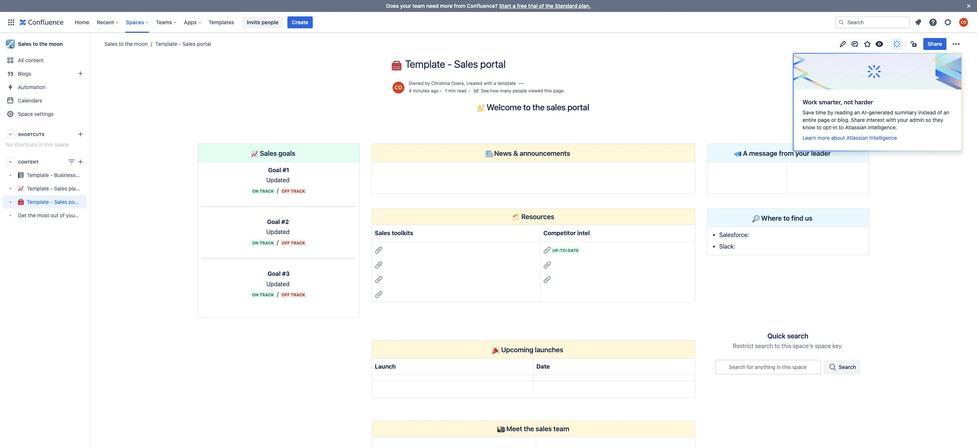 Task type: vqa. For each thing, say whether or not it's contained in the screenshot.
Collaborating with teammates link
no



Task type: locate. For each thing, give the bounding box(es) containing it.
2 vertical spatial goal
[[268, 271, 281, 277]]

1 horizontal spatial in
[[777, 364, 781, 370]]

2 horizontal spatial template - sales portal
[[405, 58, 506, 70]]

goal inside the goal #1 updated
[[268, 167, 281, 173]]

template - sales portal link down apps
[[148, 40, 211, 48]]

updated inside the goal #1 updated
[[267, 177, 290, 184]]

:dividers: image
[[513, 214, 520, 221], [513, 214, 520, 221]]

,
[[464, 81, 465, 86]]

updated for #3
[[267, 281, 290, 287]]

2 vertical spatial template - sales portal
[[27, 199, 83, 205]]

more down opt-
[[818, 135, 830, 141]]

an left ai- on the top of the page
[[855, 109, 861, 116]]

1 vertical spatial template - sales portal link
[[3, 195, 87, 209]]

copy image for sales goals
[[295, 148, 304, 157]]

in inside the "space" element
[[38, 141, 43, 148]]

0 vertical spatial page
[[554, 88, 564, 93]]

1 vertical spatial team
[[78, 212, 90, 219]]

sales to the moon up the "all content" 'link'
[[18, 41, 63, 47]]

2 vertical spatial team
[[554, 425, 570, 433]]

from left "confluence?"
[[454, 3, 466, 9]]

up-
[[553, 248, 560, 253]]

moon up the "all content" 'link'
[[49, 41, 63, 47]]

stop watching image
[[875, 40, 884, 48]]

restrict search to this space's space key.
[[733, 343, 844, 350]]

0 horizontal spatial moon
[[49, 41, 63, 47]]

harder
[[855, 99, 874, 106]]

portal
[[197, 41, 211, 47], [481, 58, 506, 70], [568, 102, 590, 112], [69, 199, 83, 205]]

in right anything
[[777, 364, 781, 370]]

page down time
[[818, 117, 830, 123]]

settings icon image
[[944, 18, 953, 27]]

2 vertical spatial on track / off track
[[252, 291, 305, 298]]

tree
[[3, 169, 106, 222]]

teams
[[156, 19, 172, 25]]

search right magnifying glass "image"
[[839, 364, 857, 370]]

0 horizontal spatial share
[[852, 117, 866, 123]]

your
[[401, 3, 411, 9], [898, 117, 909, 123], [796, 149, 810, 157], [66, 212, 77, 219]]

1 sales to the moon from the left
[[18, 41, 63, 47]]

this
[[545, 88, 552, 93], [44, 141, 53, 148], [782, 343, 792, 350], [783, 364, 791, 370]]

updated down '#2' on the left of page
[[267, 229, 290, 236]]

from
[[454, 3, 466, 9], [780, 149, 794, 157]]

atlassian up learn more about atlassian intelligence
[[846, 124, 867, 131]]

search up space's
[[788, 332, 809, 340]]

search inside button
[[839, 364, 857, 370]]

with a template button
[[484, 80, 516, 87]]

0 vertical spatial share
[[928, 41, 943, 47]]

meet
[[507, 425, 523, 433]]

your right out
[[66, 212, 77, 219]]

1 vertical spatial with
[[887, 117, 897, 123]]

:camera_with_flash: image
[[498, 426, 505, 433]]

copy image for resources
[[554, 212, 563, 221]]

with up see
[[484, 81, 493, 86]]

copy image
[[589, 103, 598, 112], [570, 148, 579, 157], [831, 148, 840, 157], [812, 213, 821, 222], [569, 424, 578, 433]]

on track / off track
[[252, 187, 305, 194], [252, 239, 305, 246], [252, 291, 305, 298]]

blogs
[[18, 71, 31, 77]]

confluence?
[[467, 3, 498, 9]]

2 horizontal spatial of
[[938, 109, 943, 116]]

:mega: image
[[734, 150, 742, 158]]

1 vertical spatial on track / off track
[[252, 239, 305, 246]]

search
[[788, 332, 809, 340], [756, 343, 774, 350]]

template
[[155, 41, 177, 47], [405, 58, 446, 70], [27, 172, 49, 178], [27, 186, 49, 192], [27, 199, 49, 205]]

planning
[[69, 186, 89, 192]]

1 vertical spatial search
[[756, 343, 774, 350]]

to up content
[[33, 41, 38, 47]]

goal left #1
[[268, 167, 281, 173]]

star image
[[864, 40, 872, 48]]

space
[[54, 141, 69, 148], [92, 212, 106, 219], [815, 343, 832, 350], [793, 364, 807, 370]]

moon
[[49, 41, 63, 47], [134, 41, 148, 47]]

to down quick
[[775, 343, 780, 350]]

by up or
[[828, 109, 834, 116]]

/ down goal #2 updated
[[277, 239, 279, 246]]

shortcuts
[[14, 141, 37, 148]]

3 off from the top
[[282, 292, 290, 297]]

your inside get the most out of your team space link
[[66, 212, 77, 219]]

goal left #3
[[268, 271, 281, 277]]

by inside work smarter, not harder save time by reading an ai-generated summary instead of an entire page or blog. share interest with your admin so they know to opt-in to atlassian intelligence.
[[828, 109, 834, 116]]

0 vertical spatial search
[[788, 332, 809, 340]]

0 horizontal spatial by
[[425, 81, 430, 86]]

1 vertical spatial of
[[938, 109, 943, 116]]

goal inside goal #3 updated
[[268, 271, 281, 277]]

1 vertical spatial updated
[[267, 229, 290, 236]]

template - sales portal down apps
[[155, 41, 211, 47]]

2 vertical spatial /
[[277, 291, 279, 298]]

of inside the "space" element
[[60, 212, 65, 219]]

off
[[282, 189, 290, 194], [282, 241, 290, 245], [282, 292, 290, 297]]

0 horizontal spatial template - sales portal link
[[3, 195, 87, 209]]

- down template - business review link
[[50, 186, 53, 192]]

quick
[[768, 332, 786, 340]]

trial
[[529, 3, 538, 9]]

the
[[546, 3, 554, 9], [39, 41, 47, 47], [125, 41, 133, 47], [533, 102, 545, 112], [28, 212, 36, 219], [524, 425, 534, 433]]

1 horizontal spatial with
[[887, 117, 897, 123]]

0 vertical spatial /
[[277, 187, 279, 194]]

free
[[517, 3, 527, 9]]

0 vertical spatial on
[[252, 189, 259, 194]]

with
[[484, 81, 493, 86], [887, 117, 897, 123]]

template down template - business review link
[[27, 186, 49, 192]]

sales
[[18, 41, 31, 47], [104, 41, 117, 47], [183, 41, 196, 47], [454, 58, 478, 70], [260, 149, 277, 157], [54, 186, 67, 192], [54, 199, 67, 205], [375, 230, 391, 237]]

to inside the "space" element
[[33, 41, 38, 47]]

0 horizontal spatial page
[[554, 88, 564, 93]]

1 vertical spatial template - sales portal
[[405, 58, 506, 70]]

2 on from the top
[[252, 241, 259, 245]]

search for anything in this space
[[729, 364, 807, 370]]

the right meet
[[524, 425, 534, 433]]

intelligence
[[870, 135, 898, 141]]

:toolbox: image
[[392, 61, 402, 70], [392, 61, 402, 70]]

1 horizontal spatial of
[[539, 3, 544, 9]]

save
[[803, 109, 815, 116]]

get
[[18, 212, 27, 219]]

1 vertical spatial by
[[828, 109, 834, 116]]

sales to the moon down spaces
[[104, 41, 148, 47]]

goal left '#2' on the left of page
[[267, 219, 280, 225]]

a left free
[[513, 3, 516, 9]]

0 horizontal spatial sales to the moon
[[18, 41, 63, 47]]

1 horizontal spatial template - sales portal link
[[148, 40, 211, 48]]

this right viewed
[[545, 88, 552, 93]]

copy image
[[295, 148, 304, 157], [554, 212, 563, 221], [808, 332, 817, 341], [563, 344, 572, 353]]

an right instead
[[944, 109, 950, 116]]

teams button
[[154, 16, 180, 28]]

0 vertical spatial updated
[[267, 177, 290, 184]]

on track / off track down goal #2 updated
[[252, 239, 305, 246]]

1 horizontal spatial team
[[413, 3, 425, 9]]

by up 4 minutes ago
[[425, 81, 430, 86]]

0 vertical spatial off
[[282, 189, 290, 194]]

:newspaper: image
[[486, 150, 493, 158], [486, 150, 493, 158]]

interest
[[867, 117, 885, 123]]

1 search from the left
[[729, 364, 746, 370]]

people
[[262, 19, 279, 25], [513, 88, 527, 93]]

sales to the moon link up the "all content" 'link'
[[3, 37, 87, 51]]

edit this page image
[[839, 40, 848, 48]]

:mag_right: image
[[753, 215, 760, 223], [753, 215, 760, 223]]

generated
[[869, 109, 894, 116]]

1 horizontal spatial template - sales portal
[[155, 41, 211, 47]]

learn more about atlassian intelligence link
[[803, 134, 898, 142]]

page right viewed
[[554, 88, 564, 93]]

1 updated from the top
[[267, 177, 290, 184]]

updated down #3
[[267, 281, 290, 287]]

atlassian
[[846, 124, 867, 131], [847, 135, 869, 141]]

more actions image
[[952, 40, 961, 48]]

page inside work smarter, not harder save time by reading an ai-generated summary instead of an entire page or blog. share interest with your admin so they know to opt-in to atlassian intelligence.
[[818, 117, 830, 123]]

close image
[[965, 1, 974, 10]]

share inside dropdown button
[[928, 41, 943, 47]]

/ down the goal #1 updated on the left of page
[[277, 187, 279, 194]]

0 vertical spatial people
[[262, 19, 279, 25]]

plan.
[[579, 3, 591, 9]]

template up most
[[27, 199, 49, 205]]

to left 'find'
[[784, 214, 790, 222]]

moon down spaces popup button
[[134, 41, 148, 47]]

template down the teams dropdown button at the left of the page
[[155, 41, 177, 47]]

change view image
[[67, 157, 76, 166]]

0 vertical spatial goal
[[268, 167, 281, 173]]

the up the "all content" 'link'
[[39, 41, 47, 47]]

2 vertical spatial on
[[252, 292, 259, 297]]

2 / from the top
[[277, 239, 279, 246]]

:link: image
[[375, 247, 383, 254], [375, 261, 383, 269], [544, 261, 551, 269], [375, 276, 383, 284], [375, 291, 383, 298]]

1 horizontal spatial by
[[828, 109, 834, 116]]

1 vertical spatial on
[[252, 241, 259, 245]]

announcements
[[520, 149, 571, 157]]

the right get
[[28, 212, 36, 219]]

updated inside goal #2 updated
[[267, 229, 290, 236]]

0 horizontal spatial from
[[454, 3, 466, 9]]

1 vertical spatial in
[[38, 141, 43, 148]]

this down shortcuts dropdown button
[[44, 141, 53, 148]]

0 horizontal spatial people
[[262, 19, 279, 25]]

1 vertical spatial atlassian
[[847, 135, 869, 141]]

:wave: image
[[478, 104, 485, 112]]

template down content dropdown button
[[27, 172, 49, 178]]

off down the goal #1 updated on the left of page
[[282, 189, 290, 194]]

1 vertical spatial sales
[[536, 425, 552, 433]]

of up they at the top right of the page
[[938, 109, 943, 116]]

:tada: image
[[492, 347, 500, 354]]

2 sales to the moon from the left
[[104, 41, 148, 47]]

off down goal #2 updated
[[282, 241, 290, 245]]

3 / from the top
[[277, 291, 279, 298]]

updated for #1
[[267, 177, 290, 184]]

0 vertical spatial team
[[413, 3, 425, 9]]

template - business review link
[[3, 169, 93, 182]]

1 vertical spatial share
[[852, 117, 866, 123]]

shortcuts
[[18, 132, 44, 137]]

2 search from the left
[[839, 364, 857, 370]]

0 horizontal spatial sales to the moon link
[[3, 37, 87, 51]]

min
[[449, 88, 456, 93]]

2 vertical spatial updated
[[267, 281, 290, 287]]

your down summary
[[898, 117, 909, 123]]

0 vertical spatial on track / off track
[[252, 187, 305, 194]]

1 vertical spatial off
[[282, 241, 290, 245]]

sales to the moon link down spaces
[[104, 40, 148, 48]]

1 moon from the left
[[49, 41, 63, 47]]

1 off from the top
[[282, 189, 290, 194]]

or
[[832, 117, 837, 123]]

reading
[[835, 109, 853, 116]]

updated down #1
[[267, 177, 290, 184]]

3 updated from the top
[[267, 281, 290, 287]]

/
[[277, 187, 279, 194], [277, 239, 279, 246], [277, 291, 279, 298]]

goal inside goal #2 updated
[[267, 219, 280, 225]]

search for quick
[[788, 332, 809, 340]]

quick summary image
[[893, 40, 902, 48]]

2 an from the left
[[944, 109, 950, 116]]

atlassian right about
[[847, 135, 869, 141]]

0 horizontal spatial with
[[484, 81, 493, 86]]

template for template - business review link
[[27, 172, 49, 178]]

2 horizontal spatial in
[[834, 124, 838, 131]]

1 horizontal spatial search
[[839, 364, 857, 370]]

off down goal #3 updated in the bottom of the page
[[282, 292, 290, 297]]

0 horizontal spatial template - sales portal
[[27, 199, 83, 205]]

a
[[743, 149, 748, 157]]

1 min read
[[445, 88, 467, 93]]

on
[[252, 189, 259, 194], [252, 241, 259, 245], [252, 292, 259, 297]]

0 vertical spatial by
[[425, 81, 430, 86]]

2 horizontal spatial team
[[554, 425, 570, 433]]

1 horizontal spatial more
[[818, 135, 830, 141]]

to left opt-
[[817, 124, 822, 131]]

from right "message"
[[780, 149, 794, 157]]

people down "manage page ownership" image
[[513, 88, 527, 93]]

:link: image
[[375, 247, 383, 254], [544, 247, 551, 254], [544, 247, 551, 254], [375, 261, 383, 269], [544, 261, 551, 269], [375, 276, 383, 284], [544, 276, 551, 284], [544, 276, 551, 284], [375, 291, 383, 298]]

most
[[37, 212, 49, 219]]

0 vertical spatial more
[[440, 3, 453, 9]]

1 horizontal spatial moon
[[134, 41, 148, 47]]

in down or
[[834, 124, 838, 131]]

of right trial at the top
[[539, 3, 544, 9]]

blogs link
[[3, 67, 87, 81]]

recent
[[97, 19, 114, 25]]

1 horizontal spatial share
[[928, 41, 943, 47]]

/ down goal #3 updated in the bottom of the page
[[277, 291, 279, 298]]

tree containing template - business review
[[3, 169, 106, 222]]

to down the see how many people viewed this page on the top of the page
[[524, 102, 531, 112]]

meet the sales team
[[505, 425, 570, 433]]

1 an from the left
[[855, 109, 861, 116]]

on track / off track down goal #3 updated in the bottom of the page
[[252, 291, 305, 298]]

more right the need at the top left of page
[[440, 3, 453, 9]]

search left for
[[729, 364, 746, 370]]

search down quick
[[756, 343, 774, 350]]

template - sales portal link up most
[[3, 195, 87, 209]]

in down shortcuts dropdown button
[[38, 141, 43, 148]]

template - sales portal up out
[[27, 199, 83, 205]]

search for search for anything in this space
[[729, 364, 746, 370]]

1 horizontal spatial a
[[513, 3, 516, 9]]

1 vertical spatial page
[[818, 117, 830, 123]]

goal for goal #3 updated
[[268, 271, 281, 277]]

2 vertical spatial off
[[282, 292, 290, 297]]

global element
[[4, 12, 835, 33]]

many
[[500, 88, 512, 93]]

0 horizontal spatial search
[[756, 343, 774, 350]]

0 horizontal spatial an
[[855, 109, 861, 116]]

share inside work smarter, not harder save time by reading an ai-generated summary instead of an entire page or blog. share interest with your admin so they know to opt-in to atlassian intelligence.
[[852, 117, 866, 123]]

sales to the moon
[[18, 41, 63, 47], [104, 41, 148, 47]]

calendars link
[[3, 94, 87, 107]]

1 horizontal spatial sales to the moon
[[104, 41, 148, 47]]

1 vertical spatial a
[[494, 81, 497, 86]]

4 minutes ago
[[409, 88, 439, 93]]

of inside work smarter, not harder save time by reading an ai-generated summary instead of an entire page or blog. share interest with your admin so they know to opt-in to atlassian intelligence.
[[938, 109, 943, 116]]

page inside button
[[554, 88, 564, 93]]

- left business
[[50, 172, 53, 178]]

sales right :chart_with_upwards_trend: image
[[260, 149, 277, 157]]

notification icon image
[[914, 18, 923, 27]]

content
[[18, 159, 39, 164]]

0 horizontal spatial team
[[78, 212, 90, 219]]

#1
[[283, 167, 289, 173]]

1 horizontal spatial page
[[818, 117, 830, 123]]

0 vertical spatial in
[[834, 124, 838, 131]]

space element
[[0, 33, 106, 448]]

1 horizontal spatial an
[[944, 109, 950, 116]]

template - sales portal up the overa
[[405, 58, 506, 70]]

0 vertical spatial atlassian
[[846, 124, 867, 131]]

0 horizontal spatial search
[[729, 364, 746, 370]]

0 horizontal spatial in
[[38, 141, 43, 148]]

sales down template - business review
[[54, 186, 67, 192]]

no restrictions image
[[911, 40, 919, 48]]

to down recent dropdown button at the top of the page
[[119, 41, 124, 47]]

confluence image
[[19, 18, 64, 27], [19, 18, 64, 27]]

#3
[[282, 271, 290, 277]]

search
[[729, 364, 746, 370], [839, 364, 857, 370]]

share button
[[924, 38, 947, 50]]

1 vertical spatial /
[[277, 239, 279, 246]]

work smarter, not harder save time by reading an ai-generated summary instead of an entire page or blog. share interest with your admin so they know to opt-in to atlassian intelligence.
[[803, 99, 950, 131]]

2 off from the top
[[282, 241, 290, 245]]

sales right collapse sidebar icon
[[104, 41, 117, 47]]

1 vertical spatial goal
[[267, 219, 280, 225]]

people right "invite"
[[262, 19, 279, 25]]

owned by christina overa , created with a template
[[409, 81, 516, 86]]

they
[[933, 117, 944, 123]]

on track / off track down the goal #1 updated on the left of page
[[252, 187, 305, 194]]

magnifying glass image
[[829, 363, 838, 372]]

manage page ownership image
[[519, 81, 525, 87]]

0 horizontal spatial of
[[60, 212, 65, 219]]

share down ai- on the top of the page
[[852, 117, 866, 123]]

updated inside goal #3 updated
[[267, 281, 290, 287]]

space's
[[793, 343, 814, 350]]

a up how
[[494, 81, 497, 86]]

1 horizontal spatial search
[[788, 332, 809, 340]]

1 vertical spatial from
[[780, 149, 794, 157]]

know
[[803, 124, 816, 131]]

goal #3 updated
[[267, 271, 291, 287]]

share right no restrictions image at the right
[[928, 41, 943, 47]]

1 vertical spatial people
[[513, 88, 527, 93]]

banner
[[0, 12, 978, 33]]

news
[[495, 149, 512, 157]]

with up the intelligence.
[[887, 117, 897, 123]]

opt-
[[824, 124, 834, 131]]

2 updated from the top
[[267, 229, 290, 236]]

of right out
[[60, 212, 65, 219]]

- up christina overa link
[[448, 58, 452, 70]]

2 vertical spatial of
[[60, 212, 65, 219]]

search image
[[839, 19, 845, 25]]



Task type: describe. For each thing, give the bounding box(es) containing it.
your inside work smarter, not harder save time by reading an ai-generated summary instead of an entire page or blog. share interest with your admin so they know to opt-in to atlassian intelligence.
[[898, 117, 909, 123]]

0 vertical spatial template - sales portal
[[155, 41, 211, 47]]

goal #1 updated
[[267, 167, 291, 184]]

home link
[[73, 16, 92, 28]]

goals
[[279, 149, 296, 157]]

create a blog image
[[76, 69, 85, 78]]

about
[[832, 135, 846, 141]]

spaces button
[[124, 16, 152, 28]]

no shortcuts in this space
[[6, 141, 69, 148]]

0 vertical spatial of
[[539, 3, 544, 9]]

create a page image
[[76, 157, 85, 166]]

copy image for upcoming launches
[[563, 344, 572, 353]]

where
[[762, 214, 782, 222]]

this inside button
[[545, 88, 552, 93]]

template for bottommost the template - sales portal link
[[27, 199, 49, 205]]

2 on track / off track from the top
[[252, 239, 305, 246]]

sales goals
[[258, 149, 296, 157]]

invite people button
[[242, 16, 283, 28]]

search for restrict
[[756, 343, 774, 350]]

3 on from the top
[[252, 292, 259, 297]]

sales down apps
[[183, 41, 196, 47]]

copy image for news & announcements
[[570, 148, 579, 157]]

toolkits
[[392, 230, 414, 237]]

salesforce:
[[720, 232, 750, 238]]

blog.
[[838, 117, 850, 123]]

updated for #2
[[267, 229, 290, 236]]

0 vertical spatial from
[[454, 3, 466, 9]]

1 horizontal spatial from
[[780, 149, 794, 157]]

sales left the 'toolkits'
[[375, 230, 391, 237]]

ago
[[431, 88, 439, 93]]

your down learn
[[796, 149, 810, 157]]

the right trial at the top
[[546, 3, 554, 9]]

:chart_with_upwards_trend: image
[[251, 150, 258, 158]]

resources
[[520, 213, 555, 221]]

apps button
[[182, 16, 204, 28]]

welcome to the sales portal
[[485, 102, 590, 112]]

where to find us
[[760, 214, 813, 222]]

the down viewed
[[533, 102, 545, 112]]

template - sales portal inside tree
[[27, 199, 83, 205]]

help icon image
[[929, 18, 938, 27]]

1 vertical spatial more
[[818, 135, 830, 141]]

:tada: image
[[492, 347, 500, 354]]

apps
[[184, 19, 197, 25]]

smarter,
[[819, 99, 843, 106]]

templates link
[[207, 16, 236, 28]]

copy image for a message from your leader
[[831, 148, 840, 157]]

recent button
[[95, 16, 122, 28]]

:mega: image
[[734, 150, 742, 158]]

so
[[926, 117, 932, 123]]

2 vertical spatial in
[[777, 364, 781, 370]]

get the most out of your team space
[[18, 212, 106, 219]]

all content
[[18, 57, 44, 63]]

copy image for welcome to the sales portal
[[589, 103, 598, 112]]

get the most out of your team space link
[[3, 209, 106, 222]]

automation link
[[3, 81, 87, 94]]

content
[[25, 57, 44, 63]]

all content link
[[3, 54, 87, 67]]

this down restrict search to this space's space key.
[[783, 364, 791, 370]]

Search field
[[836, 16, 911, 28]]

:chart_with_upwards_trend: image
[[251, 150, 258, 158]]

christina overa link
[[432, 81, 464, 86]]

does
[[387, 3, 399, 9]]

spaces
[[126, 19, 144, 25]]

start
[[499, 3, 512, 9]]

atlassian inside work smarter, not harder save time by reading an ai-generated summary instead of an entire page or blog. share interest with your admin so they know to opt-in to atlassian intelligence.
[[846, 124, 867, 131]]

- up out
[[50, 199, 53, 205]]

christina
[[432, 81, 450, 86]]

sales up ,
[[454, 58, 478, 70]]

copy image for meet the sales team
[[569, 424, 578, 433]]

learn more about atlassian intelligence
[[803, 135, 898, 141]]

1 on from the top
[[252, 189, 259, 194]]

this down quick search
[[782, 343, 792, 350]]

template - sales planning
[[27, 186, 89, 192]]

:camera_with_flash: image
[[498, 426, 505, 433]]

in inside work smarter, not harder save time by reading an ai-generated summary instead of an entire page or blog. share interest with your admin so they know to opt-in to atlassian intelligence.
[[834, 124, 838, 131]]

appswitcher icon image
[[7, 18, 16, 27]]

up-to-date
[[553, 248, 579, 253]]

how
[[491, 88, 499, 93]]

template
[[498, 81, 516, 86]]

automation
[[18, 84, 45, 90]]

banner containing home
[[0, 12, 978, 33]]

to down blog. at right
[[840, 124, 844, 131]]

leader
[[812, 149, 831, 157]]

sales up get the most out of your team space
[[54, 199, 67, 205]]

&
[[514, 149, 518, 157]]

1 horizontal spatial people
[[513, 88, 527, 93]]

collapse sidebar image
[[81, 37, 98, 51]]

0 horizontal spatial more
[[440, 3, 453, 9]]

sales up all
[[18, 41, 31, 47]]

goal #2 updated
[[267, 219, 291, 236]]

standard
[[555, 3, 578, 9]]

intelligence.
[[869, 124, 898, 131]]

create
[[292, 19, 308, 25]]

business
[[54, 172, 76, 178]]

admin
[[910, 117, 925, 123]]

key.
[[833, 343, 844, 350]]

settings
[[34, 111, 54, 117]]

your profile and preferences image
[[960, 18, 969, 27]]

shortcuts button
[[3, 128, 87, 141]]

1 on track / off track from the top
[[252, 187, 305, 194]]

with inside work smarter, not harder save time by reading an ai-generated summary instead of an entire page or blog. share interest with your admin so they know to opt-in to atlassian intelligence.
[[887, 117, 897, 123]]

invite people
[[247, 19, 279, 25]]

your right does
[[401, 3, 411, 9]]

0 vertical spatial template - sales portal link
[[148, 40, 211, 48]]

this inside the "space" element
[[44, 141, 53, 148]]

see how many people viewed this page
[[481, 88, 564, 93]]

0 vertical spatial sales
[[547, 102, 566, 112]]

goal for goal #1 updated
[[268, 167, 281, 173]]

the inside get the most out of your team space link
[[28, 212, 36, 219]]

1
[[445, 88, 447, 93]]

3 on track / off track from the top
[[252, 291, 305, 298]]

portal inside the "space" element
[[69, 199, 83, 205]]

a message from your leader
[[742, 149, 831, 157]]

need
[[427, 3, 439, 9]]

minutes
[[413, 88, 430, 93]]

welcome
[[487, 102, 522, 112]]

restrict
[[733, 343, 754, 350]]

people inside global element
[[262, 19, 279, 25]]

0 horizontal spatial a
[[494, 81, 497, 86]]

goal for goal #2 updated
[[267, 219, 280, 225]]

sales toolkits
[[375, 230, 414, 237]]

create link
[[288, 16, 313, 28]]

1 horizontal spatial sales to the moon link
[[104, 40, 148, 48]]

tree inside the "space" element
[[3, 169, 106, 222]]

search for search
[[839, 364, 857, 370]]

sales to the moon inside the "space" element
[[18, 41, 63, 47]]

christina overa image
[[393, 82, 405, 94]]

team inside the "space" element
[[78, 212, 90, 219]]

moon inside the "space" element
[[49, 41, 63, 47]]

all
[[18, 57, 24, 63]]

template - business review
[[27, 172, 93, 178]]

add shortcut image
[[76, 130, 85, 139]]

to-
[[560, 248, 568, 253]]

1 / from the top
[[277, 187, 279, 194]]

template up owned
[[405, 58, 446, 70]]

start a free trial of the standard plan. link
[[499, 3, 591, 9]]

#2
[[282, 219, 289, 225]]

2 moon from the left
[[134, 41, 148, 47]]

calendars
[[18, 97, 42, 104]]

not
[[844, 99, 854, 106]]

templates
[[209, 19, 234, 25]]

0 vertical spatial a
[[513, 3, 516, 9]]

learn
[[803, 135, 817, 141]]

summary
[[895, 109, 918, 116]]

- down the teams dropdown button at the left of the page
[[179, 41, 181, 47]]

copy image for where to find us
[[812, 213, 821, 222]]

4
[[409, 88, 412, 93]]

template for template - sales planning link
[[27, 186, 49, 192]]

us
[[806, 214, 813, 222]]

0 vertical spatial with
[[484, 81, 493, 86]]

viewed
[[529, 88, 543, 93]]

owned
[[409, 81, 424, 86]]

:wave: image
[[478, 104, 485, 112]]

does your team need more from confluence? start a free trial of the standard plan.
[[387, 3, 591, 9]]

no
[[6, 141, 13, 148]]

the down spaces
[[125, 41, 133, 47]]

launches
[[535, 346, 564, 354]]

overa
[[452, 81, 464, 86]]



